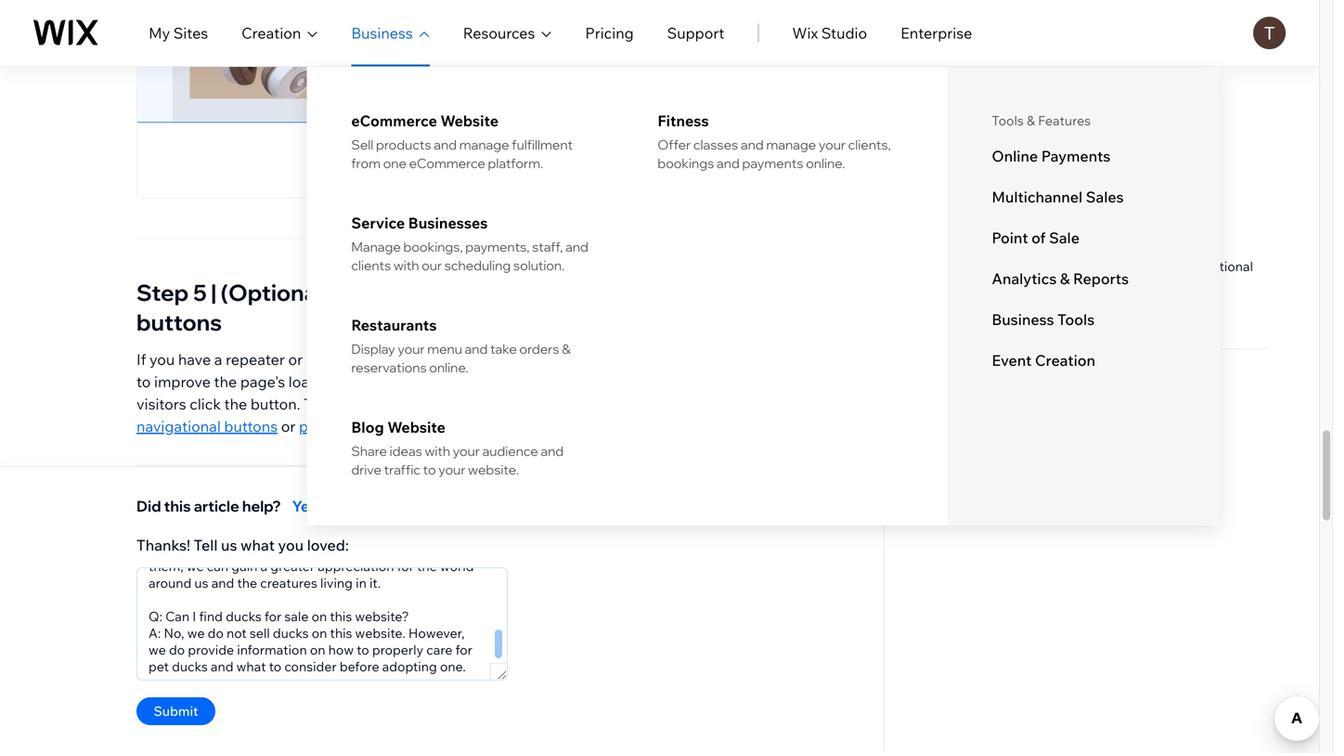 Task type: vqa. For each thing, say whether or not it's contained in the screenshot.


Task type: describe. For each thing, give the bounding box(es) containing it.
business tools
[[992, 310, 1095, 329]]

loved:
[[307, 536, 349, 554]]

performance.
[[344, 372, 436, 391]]

tell
[[194, 536, 218, 554]]

0 vertical spatial dataset
[[1156, 202, 1202, 219]]

collection inside ' button to improve the page's loading performance. this allows you to hide items from displaying until visitors click the button. to help visitors navigate through various collection items, add navigational buttons or pagination bars .
[[586, 395, 653, 413]]

reservations
[[351, 359, 427, 376]]

share
[[351, 443, 387, 459]]

business for business
[[351, 24, 413, 42]]

pricing link
[[586, 22, 634, 44]]

if
[[137, 350, 146, 369]]

0 vertical spatial this
[[931, 107, 965, 128]]

creation button
[[242, 22, 318, 44]]

enterprise
[[901, 24, 973, 42]]

blog
[[351, 418, 384, 437]]

restaurants link
[[351, 316, 597, 334]]

.
[[407, 417, 410, 435]]

1 vertical spatial 'load
[[413, 278, 472, 306]]

step up if
[[137, 278, 189, 306]]

and inside restaurants display your menu and take orders & reservations online.
[[465, 341, 488, 357]]

from inside ' button to improve the page's loading performance. this allows you to hide items from displaying until visitors click the button. to help visitors navigate through various collection items, add navigational buttons or pagination bars .
[[640, 372, 673, 391]]

content
[[1170, 304, 1217, 320]]

pagination
[[299, 417, 373, 435]]

what
[[241, 536, 275, 554]]

drive
[[351, 462, 382, 478]]

multichannel
[[992, 188, 1083, 206]]

sale
[[1050, 228, 1080, 247]]

repeater
[[226, 350, 285, 369]]

or up "loading"
[[288, 350, 303, 369]]

platform.
[[488, 155, 543, 171]]

from inside ecommerce website sell products and manage fulfillment from one ecommerce platform.
[[351, 155, 381, 171]]

payments
[[1042, 147, 1111, 165]]

the right point
[[1036, 230, 1056, 247]]

step 2 | design your page
[[935, 175, 1089, 191]]

1 horizontal spatial tools
[[1058, 310, 1095, 329]]

with inside service businesses manage bookings, payments, staff, and clients with our scheduling solution.
[[394, 257, 419, 274]]

reports
[[1074, 269, 1129, 288]]

filter
[[1116, 304, 1144, 320]]

this inside ' button to improve the page's loading performance. this allows you to hide items from displaying until visitors click the button. to help visitors navigate through various collection items, add navigational buttons or pagination bars .
[[440, 372, 468, 391]]

bookings
[[658, 155, 715, 171]]

business button
[[351, 22, 430, 44]]

6
[[966, 304, 974, 320]]

or up content
[[1164, 258, 1177, 274]]

2 vertical spatial you
[[278, 536, 304, 554]]

service businesses link
[[351, 214, 597, 232]]

and up "payments"
[[741, 137, 764, 153]]

manage inside fitness offer classes and manage your clients, bookings and payments online.
[[767, 137, 817, 153]]

online payments link
[[992, 147, 1176, 165]]

2 horizontal spatial buttons
[[935, 276, 982, 292]]

to inside blog website share ideas with your audience and drive traffic to your website.
[[423, 462, 436, 478]]

and inside blog website share ideas with your audience and drive traffic to your website.
[[541, 443, 564, 459]]

service businesses manage bookings, payments, staff, and clients with our scheduling solution.
[[351, 214, 589, 274]]

restaurants
[[351, 316, 437, 334]]

our
[[422, 257, 442, 274]]

business for business tools
[[992, 310, 1055, 329]]

online. inside restaurants display your menu and take orders & reservations online.
[[429, 359, 469, 376]]

and inside service businesses manage bookings, payments, staff, and clients with our scheduling solution.
[[566, 239, 589, 255]]

products
[[376, 137, 432, 153]]

payments
[[743, 155, 804, 171]]

' inside ' button to improve the page's loading performance. this allows you to hide items from displaying until visitors click the button. to help visitors navigate through various collection items, add navigational buttons or pagination bars .
[[729, 350, 732, 369]]

with inside blog website share ideas with your audience and drive traffic to your website.
[[425, 443, 451, 459]]

offer
[[658, 137, 691, 153]]

classes
[[694, 137, 739, 153]]

' button to improve the page's loading performance. this allows you to hide items from displaying until visitors click the button. to help visitors navigate through various collection items, add navigational buttons or pagination bars .
[[137, 350, 782, 435]]

fitness link
[[658, 111, 903, 130]]

0 vertical spatial create
[[982, 147, 1022, 163]]

take
[[490, 341, 517, 357]]

& for tools
[[1027, 112, 1036, 129]]

point of sale link
[[992, 228, 1176, 247]]

fitness offer classes and manage your clients, bookings and payments online.
[[658, 111, 891, 171]]

adding
[[588, 350, 637, 369]]

article
[[194, 497, 239, 515]]

event
[[992, 351, 1032, 370]]

allows
[[472, 372, 515, 391]]

step 4 | manage the dataset settings
[[935, 230, 1156, 247]]

a right have
[[214, 350, 222, 369]]

wix studio link
[[793, 22, 868, 44]]

manage inside service businesses manage bookings, payments, staff, and clients with our scheduling solution.
[[351, 239, 401, 255]]

0 horizontal spatial tools
[[992, 112, 1024, 129]]

fulfillment
[[512, 137, 573, 153]]

1
[[966, 147, 973, 163]]

my sites
[[149, 24, 208, 42]]

sell
[[351, 137, 374, 153]]

studio
[[822, 24, 868, 42]]

(optional) down point
[[983, 258, 1044, 274]]

0 vertical spatial items,
[[480, 350, 522, 369]]

displaying
[[676, 372, 747, 391]]

let
[[1047, 304, 1067, 320]]

of
[[1032, 228, 1046, 247]]

ecommerce website link
[[351, 111, 597, 130]]

point of sale
[[992, 228, 1080, 247]]

items
[[598, 372, 637, 391]]

0 horizontal spatial you
[[150, 350, 175, 369]]

1 horizontal spatial visitors
[[357, 395, 407, 413]]

step 3 | connect page elements to a dataset
[[935, 202, 1202, 219]]

your inside fitness offer classes and manage your clients, bookings and payments online.
[[819, 137, 846, 153]]

solution.
[[514, 257, 565, 274]]

click
[[190, 395, 221, 413]]

0 horizontal spatial visitors
[[137, 395, 186, 413]]

a up the step 2 | design your page
[[1025, 147, 1032, 163]]

profile image image
[[1254, 17, 1286, 49]]

the right click
[[224, 395, 247, 413]]

pricing
[[586, 24, 634, 42]]

to
[[304, 395, 321, 413]]

2 horizontal spatial visitors
[[1070, 304, 1113, 320]]

0 vertical spatial 'load
[[1091, 258, 1124, 274]]

1 vertical spatial more'
[[476, 278, 537, 306]]

display
[[351, 341, 395, 357]]

items, inside ' button to improve the page's loading performance. this allows you to hide items from displaying until visitors click the button. to help visitors navigate through various collection items, add navigational buttons or pagination bars .
[[656, 395, 698, 413]]

and down classes
[[717, 155, 740, 171]]

set
[[357, 350, 378, 369]]

analytics & reports link
[[992, 269, 1176, 288]]

in this article
[[912, 107, 1022, 128]]

add
[[702, 395, 728, 413]]



Task type: locate. For each thing, give the bounding box(es) containing it.
you down consider
[[518, 372, 544, 391]]

article
[[968, 107, 1022, 128]]

1 horizontal spatial items,
[[656, 395, 698, 413]]

support
[[667, 24, 725, 42]]

(optional)
[[983, 258, 1044, 274], [221, 278, 330, 306], [984, 304, 1045, 320]]

website.
[[468, 462, 519, 478]]

0 vertical spatial 5
[[966, 258, 974, 274]]

from down sell
[[351, 155, 381, 171]]

0 horizontal spatial from
[[351, 155, 381, 171]]

create up 'design'
[[982, 147, 1022, 163]]

or down solution.
[[542, 278, 565, 306]]

more' down 'scheduling'
[[476, 278, 537, 306]]

more' down 'settings'
[[1127, 258, 1162, 274]]

1 vertical spatial with
[[425, 443, 451, 459]]

resources
[[463, 24, 535, 42]]

0 horizontal spatial buttons
[[137, 308, 222, 336]]

1 manage from the left
[[460, 137, 509, 153]]

manage inside ecommerce website sell products and manage fulfillment from one ecommerce platform.
[[460, 137, 509, 153]]

website up platform.
[[441, 111, 499, 130]]

website for blog website
[[388, 418, 446, 437]]

0 vertical spatial from
[[351, 155, 381, 171]]

many
[[438, 350, 476, 369]]

0 vertical spatial tools
[[992, 112, 1024, 129]]

0 horizontal spatial &
[[562, 341, 571, 357]]

to down if
[[137, 372, 151, 391]]

0 vertical spatial ecommerce
[[351, 111, 437, 130]]

0 horizontal spatial dataset
[[1059, 230, 1105, 247]]

bars
[[377, 417, 407, 435]]

' right adding
[[651, 350, 655, 369]]

buttons inside ' button to improve the page's loading performance. this allows you to hide items from displaying until visitors click the button. to help visitors navigate through various collection items, add navigational buttons or pagination bars .
[[224, 417, 278, 435]]

yes button
[[292, 495, 317, 517]]

0 horizontal spatial 'load
[[413, 278, 472, 306]]

online payments
[[992, 147, 1111, 165]]

1 horizontal spatial collection
[[1035, 147, 1094, 163]]

event creation link
[[992, 351, 1176, 370]]

0 vertical spatial online.
[[806, 155, 846, 171]]

0 vertical spatial website
[[441, 111, 499, 130]]

0 horizontal spatial step 5 | (optional) create 'load more' or navigational buttons
[[137, 278, 701, 336]]

1 vertical spatial website
[[388, 418, 446, 437]]

0 horizontal spatial items,
[[480, 350, 522, 369]]

or inside ' button to improve the page's loading performance. this allows you to hide items from displaying until visitors click the button. to help visitors navigate through various collection items, add navigational buttons or pagination bars .
[[281, 417, 296, 435]]

and right audience
[[541, 443, 564, 459]]

website inside ecommerce website sell products and manage fulfillment from one ecommerce platform.
[[441, 111, 499, 130]]

0 vertical spatial you
[[150, 350, 175, 369]]

step 5 | (optional) create 'load more' or navigational buttons down our
[[137, 278, 701, 336]]

collection down items
[[586, 395, 653, 413]]

you
[[150, 350, 175, 369], [518, 372, 544, 391], [278, 536, 304, 554]]

show
[[399, 350, 435, 369]]

1 horizontal spatial this
[[931, 107, 965, 128]]

1 vertical spatial online.
[[429, 359, 469, 376]]

2 horizontal spatial you
[[518, 372, 544, 391]]

my sites link
[[149, 22, 208, 44]]

navigational inside ' button to improve the page's loading performance. this allows you to hide items from displaying until visitors click the button. to help visitors navigate through various collection items, add navigational buttons or pagination bars .
[[137, 417, 221, 435]]

1 horizontal spatial business
[[992, 310, 1055, 329]]

items, left add
[[656, 395, 698, 413]]

(optional) down analytics
[[984, 304, 1045, 320]]

0 horizontal spatial business
[[351, 24, 413, 42]]

& for analytics
[[1061, 269, 1070, 288]]

online. down menu
[[429, 359, 469, 376]]

0 vertical spatial collection
[[1035, 147, 1094, 163]]

or down button.
[[281, 417, 296, 435]]

step
[[935, 147, 964, 163], [935, 175, 964, 191], [935, 202, 964, 219], [935, 230, 964, 247], [935, 258, 964, 274], [137, 278, 189, 306], [935, 304, 964, 320]]

1 horizontal spatial step 5 | (optional) create 'load more' or navigational buttons
[[935, 258, 1254, 292]]

improve
[[154, 372, 211, 391]]

did
[[137, 497, 161, 515]]

from right items
[[640, 372, 673, 391]]

navigational
[[1180, 258, 1254, 274], [569, 278, 701, 306], [137, 417, 221, 435]]

2 vertical spatial &
[[562, 341, 571, 357]]

& right orders
[[562, 341, 571, 357]]

step left analytics
[[935, 258, 964, 274]]

0 vertical spatial business
[[351, 24, 413, 42]]

2 horizontal spatial create
[[1047, 258, 1088, 274]]

to right set
[[381, 350, 395, 369]]

menu
[[427, 341, 462, 357]]

creation right the sites
[[242, 24, 301, 42]]

items,
[[480, 350, 522, 369], [656, 395, 698, 413]]

buttons up 6
[[935, 276, 982, 292]]

visitors down improve
[[137, 395, 186, 413]]

analytics & reports
[[992, 269, 1129, 288]]

you right if
[[150, 350, 175, 369]]

1 horizontal spatial &
[[1027, 112, 1036, 129]]

your down online payments
[[1028, 175, 1055, 191]]

1 vertical spatial ecommerce
[[409, 155, 486, 171]]

0 horizontal spatial manage
[[351, 239, 401, 255]]

elements
[[1072, 202, 1128, 219]]

business tools link
[[992, 310, 1176, 329]]

0 vertical spatial buttons
[[935, 276, 982, 292]]

2 horizontal spatial &
[[1061, 269, 1070, 288]]

staff,
[[532, 239, 563, 255]]

visitors down analytics & reports link
[[1070, 304, 1113, 320]]

0 horizontal spatial manage
[[460, 137, 509, 153]]

settings
[[1108, 230, 1156, 247]]

and down the restaurants link
[[465, 341, 488, 357]]

analytics
[[992, 269, 1057, 288]]

and
[[434, 137, 457, 153], [741, 137, 764, 153], [717, 155, 740, 171], [566, 239, 589, 255], [465, 341, 488, 357], [541, 443, 564, 459]]

help
[[324, 395, 354, 413]]

1 horizontal spatial buttons
[[224, 417, 278, 435]]

1 horizontal spatial online.
[[806, 155, 846, 171]]

0 horizontal spatial 5
[[193, 278, 207, 306]]

1 vertical spatial creation
[[1036, 351, 1096, 370]]

this
[[164, 497, 191, 515]]

1 horizontal spatial '
[[729, 350, 732, 369]]

1 horizontal spatial create
[[982, 147, 1022, 163]]

navigational up content
[[1180, 258, 1254, 274]]

creation inside creation dropdown button
[[242, 24, 301, 42]]

0 horizontal spatial online.
[[429, 359, 469, 376]]

support link
[[667, 22, 725, 44]]

my
[[149, 24, 170, 42]]

the right filter
[[1147, 304, 1167, 320]]

0 vertical spatial with
[[394, 257, 419, 274]]

a up 'settings'
[[1146, 202, 1154, 219]]

create down sale
[[1047, 258, 1088, 274]]

business inside dropdown button
[[351, 24, 413, 42]]

button
[[736, 350, 782, 369]]

1 vertical spatial dataset
[[1059, 230, 1105, 247]]

create
[[982, 147, 1022, 163], [1047, 258, 1088, 274], [335, 278, 408, 306]]

5 up have
[[193, 278, 207, 306]]

one
[[383, 155, 407, 171]]

1 vertical spatial items,
[[656, 395, 698, 413]]

1 horizontal spatial with
[[425, 443, 451, 459]]

1 vertical spatial from
[[640, 372, 673, 391]]

creation down business tools link
[[1036, 351, 1096, 370]]

to down consider
[[547, 372, 561, 391]]

Share how this article helped you (optional) text field
[[137, 568, 507, 680]]

sales
[[1086, 188, 1124, 206]]

step 5 | (optional) create 'load more' or navigational buttons down point of sale link
[[935, 258, 1254, 292]]

payments,
[[466, 239, 530, 255]]

collection
[[1035, 147, 1094, 163], [586, 395, 653, 413]]

and right staff,
[[566, 239, 589, 255]]

business group
[[307, 67, 1221, 526]]

blog website share ideas with your audience and drive traffic to your website.
[[351, 418, 564, 478]]

1 horizontal spatial dataset
[[1156, 202, 1202, 219]]

business inside group
[[992, 310, 1055, 329]]

your left 'website.' at bottom left
[[439, 462, 466, 478]]

and inside ecommerce website sell products and manage fulfillment from one ecommerce platform.
[[434, 137, 457, 153]]

2 manage from the left
[[767, 137, 817, 153]]

multichannel sales link
[[992, 188, 1176, 206]]

2 horizontal spatial navigational
[[1180, 258, 1254, 274]]

blog website link
[[351, 418, 597, 437]]

1 vertical spatial &
[[1061, 269, 1070, 288]]

5 down the 4
[[966, 258, 974, 274]]

1 vertical spatial buttons
[[137, 308, 222, 336]]

1 vertical spatial this
[[440, 372, 468, 391]]

point
[[992, 228, 1029, 247]]

1 vertical spatial collection
[[586, 395, 653, 413]]

your left clients,
[[819, 137, 846, 153]]

step left the 4
[[935, 230, 964, 247]]

with
[[394, 257, 419, 274], [425, 443, 451, 459]]

1 horizontal spatial 5
[[966, 258, 974, 274]]

or
[[1164, 258, 1177, 274], [542, 278, 565, 306], [288, 350, 303, 369], [281, 417, 296, 435]]

website inside blog website share ideas with your audience and drive traffic to your website.
[[388, 418, 446, 437]]

buttons down button.
[[224, 417, 278, 435]]

and down ecommerce website link
[[434, 137, 457, 153]]

sites
[[174, 24, 208, 42]]

pagination bars link
[[299, 417, 407, 435]]

0 horizontal spatial '
[[651, 350, 655, 369]]

your inside restaurants display your menu and take orders & reservations online.
[[398, 341, 425, 357]]

manage down connect
[[984, 230, 1033, 247]]

us
[[221, 536, 237, 554]]

online. right "payments"
[[806, 155, 846, 171]]

0 horizontal spatial navigational
[[137, 417, 221, 435]]

step 6 | (optional) let visitors filter the content
[[935, 304, 1217, 320]]

1 vertical spatial tools
[[1058, 310, 1095, 329]]

website for ecommerce website
[[441, 111, 499, 130]]

dataset right sales
[[1156, 202, 1202, 219]]

0 vertical spatial creation
[[242, 24, 301, 42]]

you inside ' button to improve the page's loading performance. this allows you to hide items from displaying until visitors click the button. to help visitors navigate through various collection items, add navigational buttons or pagination bars .
[[518, 372, 544, 391]]

& left 'features' in the top of the page
[[1027, 112, 1036, 129]]

1 horizontal spatial navigational
[[569, 278, 701, 306]]

ecommerce down the products
[[409, 155, 486, 171]]

creation inside business group
[[1036, 351, 1096, 370]]

online. inside fitness offer classes and manage your clients, bookings and payments online.
[[806, 155, 846, 171]]

page
[[1058, 175, 1089, 191], [1038, 202, 1069, 219]]

thanks! tell us what you loved:
[[137, 536, 349, 554]]

clients
[[351, 257, 391, 274]]

yes
[[292, 497, 317, 515]]

this right the 'in' at the right top of the page
[[931, 107, 965, 128]]

traffic
[[384, 462, 421, 478]]

(optional) up the repeater
[[221, 278, 330, 306]]

businesses
[[408, 214, 488, 232]]

to up 'settings'
[[1131, 202, 1144, 219]]

restaurants display your menu and take orders & reservations online.
[[351, 316, 571, 376]]

manage up clients
[[351, 239, 401, 255]]

button.
[[251, 395, 300, 413]]

step left 3
[[935, 202, 964, 219]]

1 ' from the left
[[651, 350, 655, 369]]

0 horizontal spatial this
[[440, 372, 468, 391]]

create down clients
[[335, 278, 408, 306]]

0 horizontal spatial create
[[335, 278, 408, 306]]

1 horizontal spatial more'
[[1127, 258, 1162, 274]]

0 vertical spatial page
[[1058, 175, 1089, 191]]

0 vertical spatial navigational
[[1180, 258, 1254, 274]]

this down many
[[440, 372, 468, 391]]

& inside restaurants display your menu and take orders & reservations online.
[[562, 341, 571, 357]]

1 horizontal spatial from
[[640, 372, 673, 391]]

buttons up have
[[137, 308, 222, 336]]

items, up allows
[[480, 350, 522, 369]]

more'
[[1127, 258, 1162, 274], [476, 278, 537, 306]]

ecommerce up the products
[[351, 111, 437, 130]]

1 vertical spatial you
[[518, 372, 544, 391]]

fitness
[[658, 111, 709, 130]]

1 vertical spatial page
[[1038, 202, 1069, 219]]

multichannel sales
[[992, 188, 1124, 206]]

visitors down performance.
[[357, 395, 407, 413]]

did this article help?
[[137, 497, 281, 515]]

& up let
[[1061, 269, 1070, 288]]

1 horizontal spatial 'load
[[1091, 258, 1124, 274]]

in
[[912, 107, 927, 128]]

a right adding
[[640, 350, 648, 369]]

page up the step 4 | manage the dataset settings
[[1038, 202, 1069, 219]]

bookings,
[[404, 239, 463, 255]]

ecommerce
[[351, 111, 437, 130], [409, 155, 486, 171]]

navigational down click
[[137, 417, 221, 435]]

manage down ecommerce website link
[[460, 137, 509, 153]]

2 ' from the left
[[729, 350, 732, 369]]

'load
[[1091, 258, 1124, 274], [413, 278, 472, 306]]

various
[[532, 395, 582, 413]]

your up reservations
[[398, 341, 425, 357]]

0 horizontal spatial creation
[[242, 24, 301, 42]]

from
[[351, 155, 381, 171], [640, 372, 673, 391]]

1 vertical spatial create
[[1047, 258, 1088, 274]]

with right ideas
[[425, 443, 451, 459]]

0 vertical spatial more'
[[1127, 258, 1162, 274]]

1 horizontal spatial you
[[278, 536, 304, 554]]

website
[[441, 111, 499, 130], [388, 418, 446, 437]]

' left button
[[729, 350, 732, 369]]

tools up step 1 | create a collection
[[992, 112, 1024, 129]]

website up ideas
[[388, 418, 446, 437]]

event creation
[[992, 351, 1096, 370]]

with left our
[[394, 257, 419, 274]]

ecommerce website sell products and manage fulfillment from one ecommerce platform.
[[351, 111, 573, 171]]

dataset down step 3 | connect page elements to a dataset
[[1059, 230, 1105, 247]]

step left 6
[[935, 304, 964, 320]]

1 horizontal spatial manage
[[984, 230, 1033, 247]]

navigational up adding
[[569, 278, 701, 306]]

page down payments
[[1058, 175, 1089, 191]]

if you have a repeater or gallery set to show many items, consider adding a '
[[137, 350, 655, 369]]

0 vertical spatial &
[[1027, 112, 1036, 129]]

manage up "payments"
[[767, 137, 817, 153]]

1 vertical spatial navigational
[[569, 278, 701, 306]]

tools & features
[[992, 112, 1091, 129]]

this
[[931, 107, 965, 128], [440, 372, 468, 391]]

collection down 'features' in the top of the page
[[1035, 147, 1094, 163]]

1 horizontal spatial manage
[[767, 137, 817, 153]]

2 vertical spatial buttons
[[224, 417, 278, 435]]

'load down point of sale link
[[1091, 258, 1124, 274]]

0 horizontal spatial more'
[[476, 278, 537, 306]]

2 vertical spatial navigational
[[137, 417, 221, 435]]

0 horizontal spatial collection
[[586, 395, 653, 413]]

ideas
[[390, 443, 422, 459]]

the up click
[[214, 372, 237, 391]]

business
[[351, 24, 413, 42], [992, 310, 1055, 329]]

you right the what
[[278, 536, 304, 554]]

navigate
[[411, 395, 470, 413]]

your
[[819, 137, 846, 153], [1028, 175, 1055, 191], [398, 341, 425, 357], [453, 443, 480, 459], [439, 462, 466, 478]]

1 vertical spatial business
[[992, 310, 1055, 329]]

1 horizontal spatial creation
[[1036, 351, 1096, 370]]

step left 1
[[935, 147, 964, 163]]

your down blog website link
[[453, 443, 480, 459]]

step left 2
[[935, 175, 964, 191]]

to right traffic
[[423, 462, 436, 478]]

1 vertical spatial 5
[[193, 278, 207, 306]]

2 vertical spatial create
[[335, 278, 408, 306]]

tools up event creation link
[[1058, 310, 1095, 329]]

0 horizontal spatial with
[[394, 257, 419, 274]]

5
[[966, 258, 974, 274], [193, 278, 207, 306]]

'load down our
[[413, 278, 472, 306]]

2
[[966, 175, 974, 191]]



